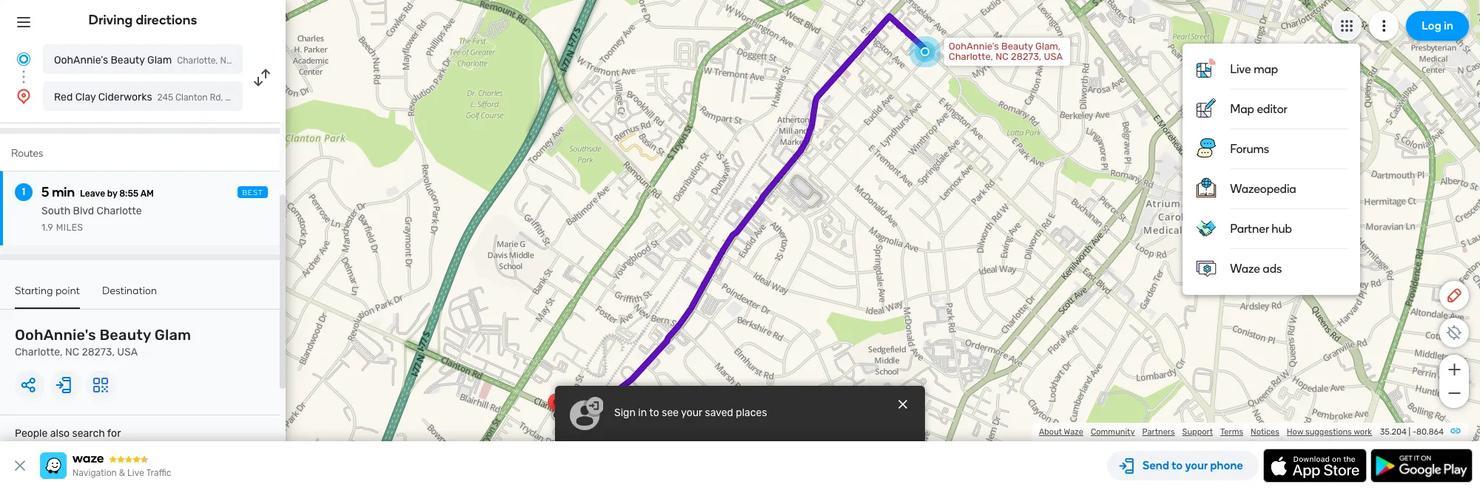 Task type: vqa. For each thing, say whether or not it's contained in the screenshot.
THE LEAVE NOW
no



Task type: locate. For each thing, give the bounding box(es) containing it.
zoom in image
[[1445, 361, 1464, 379]]

x image
[[11, 457, 29, 475]]

1 vertical spatial red
[[577, 395, 594, 406]]

clay inside button
[[75, 91, 96, 104]]

also
[[50, 428, 70, 440]]

clay inside red clay ciderworks, 245 clanton rd, charlotte, united states
[[596, 395, 615, 406]]

oohannie's beauty glam charlotte, nc 28273, usa down destination 'button'
[[15, 326, 191, 359]]

suggestions
[[1306, 428, 1352, 438]]

people also search for
[[15, 428, 121, 440]]

clay
[[75, 91, 96, 104], [596, 395, 615, 406]]

[missing "en.livemap.styleguide.close" translation] image
[[896, 398, 911, 412]]

destination
[[102, 285, 157, 298]]

see
[[662, 407, 679, 420]]

navigation
[[73, 469, 117, 479]]

usa
[[1044, 51, 1063, 62], [265, 56, 282, 66], [117, 346, 138, 359]]

red clay ciderworks
[[54, 91, 152, 104]]

routes
[[11, 147, 43, 160]]

red up united
[[577, 395, 594, 406]]

south blvd charlotte 1.9 miles
[[41, 205, 142, 233]]

red
[[54, 91, 73, 104], [577, 395, 594, 406]]

red for red clay ciderworks
[[54, 91, 73, 104]]

terms
[[1221, 428, 1244, 438]]

by
[[107, 189, 117, 199]]

0 vertical spatial oohannie's
[[949, 41, 999, 52]]

clanton
[[577, 405, 612, 416]]

beauty down destination 'button'
[[100, 326, 151, 344]]

starting point button
[[15, 285, 80, 309]]

2 horizontal spatial nc
[[996, 51, 1009, 62]]

search
[[72, 428, 105, 440]]

glam
[[147, 54, 172, 67], [155, 326, 191, 344]]

28273,
[[1011, 51, 1042, 62], [235, 56, 263, 66], [82, 346, 115, 359]]

zoom out image
[[1445, 385, 1464, 403]]

about waze community partners support terms notices how suggestions work
[[1039, 428, 1372, 438]]

0 vertical spatial oohannie's beauty glam charlotte, nc 28273, usa
[[54, 54, 282, 67]]

5 min leave by 8:55 am
[[41, 184, 154, 201]]

oohannie's beauty glam charlotte, nc 28273, usa
[[54, 54, 282, 67], [15, 326, 191, 359]]

1 horizontal spatial usa
[[265, 56, 282, 66]]

red inside button
[[54, 91, 73, 104]]

community link
[[1091, 428, 1135, 438]]

1 horizontal spatial nc
[[220, 56, 232, 66]]

1 horizontal spatial red
[[577, 395, 594, 406]]

80.864
[[1417, 428, 1444, 438]]

oohannie's beauty glam charlotte, nc 28273, usa down 'directions'
[[54, 54, 282, 67]]

8:55
[[119, 189, 139, 199]]

about waze link
[[1039, 428, 1084, 438]]

charlotte, inside red clay ciderworks, 245 clanton rd, charlotte, united states
[[631, 405, 675, 416]]

0 vertical spatial clay
[[75, 91, 96, 104]]

red right location icon
[[54, 91, 73, 104]]

beauty up ciderworks at the top of page
[[111, 54, 145, 67]]

2 horizontal spatial usa
[[1044, 51, 1063, 62]]

charlotte,
[[949, 51, 993, 62], [177, 56, 218, 66], [15, 346, 63, 359], [631, 405, 675, 416]]

united
[[577, 415, 606, 426]]

places
[[736, 407, 767, 420]]

1 horizontal spatial clay
[[596, 395, 615, 406]]

notices link
[[1251, 428, 1280, 438]]

starting
[[15, 285, 53, 298]]

2 vertical spatial oohannie's
[[15, 326, 96, 344]]

-
[[1413, 428, 1417, 438]]

&
[[119, 469, 125, 479]]

states
[[609, 415, 638, 426]]

starting point
[[15, 285, 80, 298]]

beauty inside the oohannie's beauty glam, charlotte, nc 28273, usa
[[1002, 41, 1033, 52]]

usa inside the oohannie's beauty glam, charlotte, nc 28273, usa
[[1044, 51, 1063, 62]]

beauty left glam,
[[1002, 41, 1033, 52]]

oohannie's
[[949, 41, 999, 52], [54, 54, 108, 67], [15, 326, 96, 344]]

min
[[52, 184, 75, 201]]

traffic
[[146, 469, 171, 479]]

28273, inside the oohannie's beauty glam, charlotte, nc 28273, usa
[[1011, 51, 1042, 62]]

nc
[[996, 51, 1009, 62], [220, 56, 232, 66], [65, 346, 79, 359]]

live
[[127, 469, 144, 479]]

clay left ciderworks at the top of page
[[75, 91, 96, 104]]

work
[[1354, 428, 1372, 438]]

pencil image
[[1446, 287, 1464, 305]]

1 vertical spatial clay
[[596, 395, 615, 406]]

2 horizontal spatial 28273,
[[1011, 51, 1042, 62]]

2 vertical spatial beauty
[[100, 326, 151, 344]]

waze
[[1064, 428, 1084, 438]]

glam down destination 'button'
[[155, 326, 191, 344]]

red clay ciderworks button
[[43, 81, 243, 111]]

partners
[[1143, 428, 1175, 438]]

|
[[1409, 428, 1411, 438]]

245
[[673, 395, 690, 406]]

clay for ciderworks,
[[596, 395, 615, 406]]

0 horizontal spatial red
[[54, 91, 73, 104]]

saved
[[705, 407, 734, 420]]

0 vertical spatial beauty
[[1002, 41, 1033, 52]]

current location image
[[15, 50, 33, 68]]

south
[[41, 205, 70, 218]]

red inside red clay ciderworks, 245 clanton rd, charlotte, united states
[[577, 395, 594, 406]]

directions
[[136, 12, 197, 28]]

leave
[[80, 189, 105, 199]]

1.9
[[41, 223, 53, 233]]

0 horizontal spatial clay
[[75, 91, 96, 104]]

0 vertical spatial red
[[54, 91, 73, 104]]

charlotte
[[97, 205, 142, 218]]

destination button
[[102, 285, 157, 308]]

clay up sign
[[596, 395, 615, 406]]

navigation & live traffic
[[73, 469, 171, 479]]

best
[[242, 189, 264, 198]]

clay for ciderworks
[[75, 91, 96, 104]]

glam up red clay ciderworks button
[[147, 54, 172, 67]]

beauty
[[1002, 41, 1033, 52], [111, 54, 145, 67], [100, 326, 151, 344]]

miles
[[56, 223, 83, 233]]

driving
[[89, 12, 133, 28]]

how
[[1287, 428, 1304, 438]]



Task type: describe. For each thing, give the bounding box(es) containing it.
beauty inside 'oohannie's beauty glam charlotte, nc 28273, usa'
[[100, 326, 151, 344]]

red clay ciderworks, 245 clanton rd, charlotte, united states
[[577, 395, 690, 426]]

5
[[41, 184, 49, 201]]

about
[[1039, 428, 1062, 438]]

35.204 | -80.864
[[1380, 428, 1444, 438]]

35.204
[[1380, 428, 1407, 438]]

community
[[1091, 428, 1135, 438]]

partners link
[[1143, 428, 1175, 438]]

location image
[[15, 87, 33, 105]]

link image
[[1450, 426, 1462, 438]]

1 vertical spatial beauty
[[111, 54, 145, 67]]

am
[[140, 189, 154, 199]]

notices
[[1251, 428, 1280, 438]]

how suggestions work link
[[1287, 428, 1372, 438]]

1 vertical spatial glam
[[155, 326, 191, 344]]

to
[[649, 407, 659, 420]]

support
[[1183, 428, 1213, 438]]

sign in to see your saved places
[[614, 407, 767, 420]]

in
[[638, 407, 647, 420]]

oohannie's inside the oohannie's beauty glam, charlotte, nc 28273, usa
[[949, 41, 999, 52]]

for
[[107, 428, 121, 440]]

support link
[[1183, 428, 1213, 438]]

0 horizontal spatial nc
[[65, 346, 79, 359]]

0 horizontal spatial 28273,
[[82, 346, 115, 359]]

sign
[[614, 407, 636, 420]]

terms link
[[1221, 428, 1244, 438]]

1 vertical spatial oohannie's
[[54, 54, 108, 67]]

glam,
[[1036, 41, 1061, 52]]

your
[[681, 407, 703, 420]]

blvd
[[73, 205, 94, 218]]

ciderworks,
[[618, 395, 670, 406]]

1 horizontal spatial 28273,
[[235, 56, 263, 66]]

charlotte, inside the oohannie's beauty glam, charlotte, nc 28273, usa
[[949, 51, 993, 62]]

rd,
[[614, 405, 628, 416]]

oohannie's beauty glam, charlotte, nc 28273, usa
[[949, 41, 1063, 62]]

1 vertical spatial oohannie's beauty glam charlotte, nc 28273, usa
[[15, 326, 191, 359]]

1
[[22, 186, 25, 198]]

people
[[15, 428, 48, 440]]

nc inside the oohannie's beauty glam, charlotte, nc 28273, usa
[[996, 51, 1009, 62]]

0 horizontal spatial usa
[[117, 346, 138, 359]]

ciderworks
[[98, 91, 152, 104]]

driving directions
[[89, 12, 197, 28]]

0 vertical spatial glam
[[147, 54, 172, 67]]

red for red clay ciderworks, 245 clanton rd, charlotte, united states
[[577, 395, 594, 406]]

point
[[56, 285, 80, 298]]



